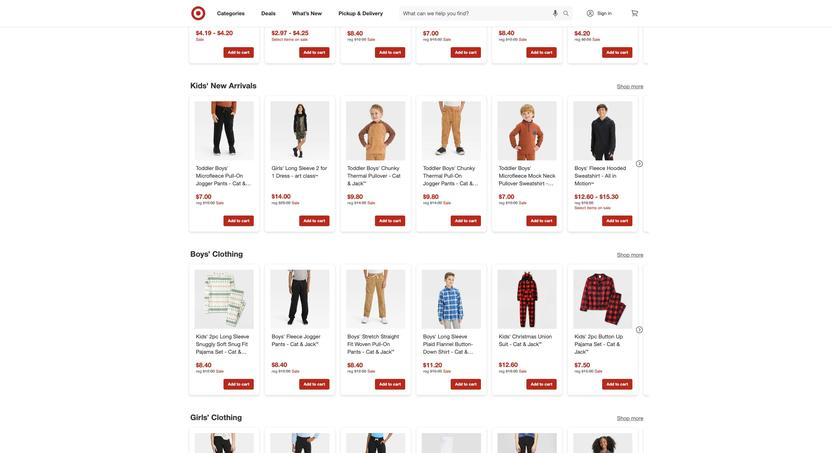 Task type: vqa. For each thing, say whether or not it's contained in the screenshot.


Task type: locate. For each thing, give the bounding box(es) containing it.
- inside toddler girls' solid leggings - cat & jack™
[[295, 9, 297, 15]]

toddler
[[272, 1, 289, 8], [423, 1, 441, 8], [575, 1, 593, 8], [196, 165, 214, 171], [348, 165, 365, 171], [423, 165, 441, 171], [499, 165, 517, 171]]

1 horizontal spatial $18.00
[[582, 200, 594, 205]]

microfleece inside toddler boys' microfleece mock neck pullover sweatshirt - cat & jack™ $7.00 reg $10.00 sale
[[499, 172, 527, 179]]

3 more from the top
[[632, 415, 644, 422]]

$15.30
[[600, 193, 619, 200]]

shop
[[617, 83, 630, 90], [617, 252, 630, 258], [617, 415, 630, 422]]

select
[[272, 37, 283, 42], [575, 205, 586, 210]]

girls'
[[196, 1, 208, 8], [291, 1, 303, 8], [272, 165, 284, 171]]

1 vertical spatial shop
[[617, 252, 630, 258]]

0 horizontal spatial $12.60
[[499, 361, 518, 369]]

girls' sparkle leggings - cat & jack™ image
[[498, 433, 557, 453], [498, 433, 557, 453]]

boys' inside boys' long sleeve plaid flannel button- down shirt - cat & jack™ $11.20 reg $16.00 sale
[[423, 333, 437, 340]]

1 horizontal spatial girls'
[[272, 165, 284, 171]]

boys' inside toddler boys' chunky thermal pull-on jogger pants - cat & jack™ $9.80 reg $14.00 sale
[[443, 165, 456, 171]]

1 horizontal spatial chunky
[[457, 165, 475, 171]]

add to cart
[[228, 50, 249, 55], [304, 50, 325, 55], [380, 50, 401, 55], [455, 50, 477, 55], [531, 50, 553, 55], [607, 50, 628, 55], [228, 218, 249, 223], [304, 218, 325, 223], [380, 218, 401, 223], [455, 218, 477, 223], [531, 218, 553, 223], [607, 218, 628, 223], [228, 382, 249, 387], [304, 382, 325, 387], [380, 382, 401, 387], [455, 382, 477, 387], [531, 382, 553, 387], [607, 382, 628, 387]]

1 horizontal spatial sale
[[604, 205, 611, 210]]

$11.20
[[423, 361, 442, 369]]

new for what's
[[311, 10, 322, 16]]

1 horizontal spatial pajama
[[348, 16, 365, 23]]

0 vertical spatial shop more button
[[617, 83, 644, 90]]

jogger
[[531, 1, 548, 8], [423, 9, 440, 15], [594, 9, 611, 15], [196, 180, 213, 187], [423, 180, 440, 187], [304, 333, 320, 340]]

on
[[586, 9, 593, 15], [236, 172, 243, 179], [455, 172, 462, 179], [383, 341, 390, 348]]

cat inside toddler boys' chunky thermal pull-on jogger pants - cat & jack™ $9.80 reg $14.00 sale
[[460, 180, 468, 187]]

snuggly
[[348, 9, 367, 15], [196, 341, 215, 348]]

cat inside kids' 2pc button up pajama set - cat & jack™
[[607, 341, 615, 348]]

toddler boys' chunky thermal pull-on jogger pants - cat & jack™ $9.80 reg $14.00 sale
[[423, 165, 475, 205]]

girls' fleece jogger pants - cat & jack™ image
[[346, 433, 405, 453], [346, 433, 405, 453]]

$7.00 for toddler boys' microfleece pull-on jogger pants - cat & jack™
[[196, 193, 211, 200]]

1 horizontal spatial $7.00
[[423, 29, 439, 37]]

jack™ inside boys' long sleeve plaid flannel button- down shirt - cat & jack™ $11.20 reg $16.00 sale
[[423, 356, 437, 363]]

1 vertical spatial shop more
[[617, 252, 644, 258]]

toddler boys' chunky thermal pullover - cat & jack™
[[348, 165, 401, 187]]

toddler girls' solid leggings - cat & jack™ link
[[272, 1, 328, 16]]

1 shop more button from the top
[[617, 83, 644, 90]]

2 vertical spatial shop
[[617, 415, 630, 422]]

shop for boys' clothing
[[617, 252, 630, 258]]

1 vertical spatial clothing
[[211, 413, 242, 422]]

1 vertical spatial on
[[598, 205, 603, 210]]

woven
[[457, 1, 473, 8], [355, 341, 371, 348]]

in right sign
[[609, 10, 612, 16]]

& inside toddler boys' microfleece pull-on jogger pants - cat & jack™ $7.00 reg $10.00 sale
[[242, 180, 246, 187]]

1 horizontal spatial select
[[575, 205, 586, 210]]

reg
[[499, 37, 505, 42], [348, 37, 353, 42], [423, 37, 429, 42], [575, 37, 581, 42], [272, 200, 278, 205], [196, 200, 202, 205], [348, 200, 353, 205], [423, 200, 429, 205], [499, 200, 505, 205], [575, 200, 581, 205], [272, 369, 278, 374], [499, 369, 505, 374], [196, 369, 202, 374], [348, 369, 353, 374], [423, 369, 429, 374], [575, 369, 581, 374]]

- inside $2.97 - $4.25 select items on sale
[[289, 29, 291, 36]]

0 vertical spatial pajama
[[348, 16, 365, 23]]

sale inside $7.50 reg $15.00 sale
[[595, 369, 603, 374]]

woven inside boys' stretch straight fit woven pull-on pants - cat & jack™
[[355, 341, 371, 348]]

in right all
[[613, 172, 617, 179]]

girls' inside toddler girls' solid leggings - cat & jack™
[[291, 1, 303, 8]]

boys'
[[443, 1, 456, 8], [499, 1, 512, 8], [594, 1, 607, 8], [215, 165, 228, 171], [367, 165, 380, 171], [443, 165, 456, 171], [518, 165, 532, 171], [575, 165, 588, 171], [272, 333, 285, 340], [348, 333, 361, 340], [423, 333, 437, 340]]

toddler for toddler boys' chunky thermal pull-on jogger pants - cat & jack™ $9.80 reg $14.00 sale
[[423, 165, 441, 171]]

motion™
[[575, 180, 594, 187]]

1 vertical spatial set
[[594, 341, 602, 348]]

snug
[[380, 9, 392, 15], [228, 341, 240, 348]]

1 horizontal spatial new
[[311, 10, 322, 16]]

0 horizontal spatial set
[[215, 349, 223, 355]]

$7.00 for toddler boys' microfleece mock neck pullover sweatshirt - cat & jack™
[[499, 193, 515, 200]]

kids' 2pc button up pajama set - cat & jack™
[[575, 333, 623, 355]]

select down motion™
[[575, 205, 586, 210]]

shop more for kids' new arrivals
[[617, 83, 644, 90]]

select down $2.97
[[272, 37, 283, 42]]

girls' up what's
[[291, 1, 303, 8]]

1 horizontal spatial on
[[598, 205, 603, 210]]

girls' inside girls' long sleeve 2 for 1 dress - art class™
[[272, 165, 284, 171]]

2 microfleece from the left
[[499, 172, 527, 179]]

sleeve
[[385, 1, 401, 8], [299, 165, 315, 171], [233, 333, 249, 340], [451, 333, 467, 340]]

set inside kids' 2pc button up pajama set - cat & jack™
[[594, 341, 602, 348]]

1 vertical spatial soft
[[217, 341, 227, 348]]

0 horizontal spatial leggings
[[210, 1, 231, 8]]

sale inside $9.80 reg $14.00 sale
[[368, 200, 375, 205]]

shop more button for girls' clothing
[[617, 415, 644, 422]]

2 horizontal spatial set
[[594, 341, 602, 348]]

pants inside toddler boys' chunky thermal pull-on jogger pants - cat & jack™ $9.80 reg $14.00 sale
[[441, 180, 455, 187]]

cat inside boys' stretch straight fit woven pull-on pants - cat & jack™
[[366, 349, 374, 355]]

0 horizontal spatial $4.20
[[217, 29, 233, 36]]

girls' up $4.19
[[196, 1, 208, 8]]

boys' fleece hooded sweatshirt - all in motion™ image
[[574, 101, 633, 160], [574, 101, 633, 160]]

2 horizontal spatial fit
[[394, 9, 399, 15]]

pickup
[[339, 10, 356, 16]]

sweatshirt down mock
[[520, 180, 545, 187]]

$12.60 down motion™
[[575, 193, 594, 200]]

$4.20 up $6.00
[[575, 29, 590, 37]]

girls' up 1
[[272, 165, 284, 171]]

0 horizontal spatial items
[[284, 37, 294, 42]]

3 shop from the top
[[617, 415, 630, 422]]

toddler girls' solid leggings - cat & jack™
[[272, 1, 327, 15]]

clothing right girls'
[[211, 413, 242, 422]]

microfleece
[[196, 172, 224, 179], [499, 172, 527, 179]]

0 horizontal spatial chunky
[[381, 165, 400, 171]]

deals
[[262, 10, 276, 16]]

$18.00 down motion™
[[582, 200, 594, 205]]

items inside $2.97 - $4.25 select items on sale
[[284, 37, 294, 42]]

pickup & delivery
[[339, 10, 383, 16]]

boys' inside boys' stretch straight fit woven pull-on pants - cat & jack™
[[348, 333, 361, 340]]

1 vertical spatial kids' 2pc long sleeve snuggly soft snug fit pajama set - cat & jack™ $8.40 reg $12.00 sale
[[196, 333, 249, 374]]

2 $9.80 from the left
[[423, 193, 439, 200]]

2 shop more button from the top
[[617, 251, 644, 259]]

sale down $4.25
[[301, 37, 308, 42]]

chunky
[[381, 165, 400, 171], [457, 165, 475, 171]]

1 vertical spatial woven
[[355, 341, 371, 348]]

girls' clothing
[[190, 413, 242, 422]]

1 horizontal spatial fit
[[348, 341, 353, 348]]

thermal for pants
[[423, 172, 443, 179]]

0 vertical spatial in
[[609, 10, 612, 16]]

girls' leggings - cat & jack™ image
[[195, 433, 254, 453], [195, 433, 254, 453]]

1 horizontal spatial $10.00
[[430, 37, 442, 42]]

0 vertical spatial set
[[367, 16, 375, 23]]

kids' christmas union suit - cat & jack™ image
[[498, 270, 557, 329], [498, 270, 557, 329]]

toddler inside toddler girls' solid leggings - cat & jack™
[[272, 1, 289, 8]]

chunky for -
[[381, 165, 400, 171]]

- inside toddler boys' fleece pull-on jogger pants - cat & jack™
[[627, 9, 629, 15]]

toddler boys' microfleece mock neck pullover sweatshirt - cat & jack™ $7.00 reg $10.00 sale
[[499, 165, 556, 205]]

boys' fleece jogger pants - cat & jack™ link
[[499, 1, 556, 16], [272, 333, 328, 348]]

1 horizontal spatial kids' 2pc long sleeve snuggly soft snug fit pajama set - cat & jack™ $8.40 reg $12.00 sale
[[348, 1, 401, 42]]

shop more for girls' clothing
[[617, 415, 644, 422]]

boys' long sleeve plaid flannel button-down shirt - cat & jack™ image
[[422, 270, 481, 329], [422, 270, 481, 329]]

pajama
[[348, 16, 365, 23], [575, 341, 593, 348], [196, 349, 214, 355]]

toddler inside toddler boys' chunky thermal pullover - cat & jack™
[[348, 165, 365, 171]]

sweatshirt
[[575, 172, 600, 179], [520, 180, 545, 187]]

2 shop more from the top
[[617, 252, 644, 258]]

kids' 2pc long sleeve snuggly soft snug fit pajama set - cat & jack™ link
[[348, 1, 404, 31], [196, 333, 252, 363]]

1 chunky from the left
[[381, 165, 400, 171]]

1 vertical spatial sweatshirt
[[520, 180, 545, 187]]

cart
[[242, 50, 249, 55], [317, 50, 325, 55], [393, 50, 401, 55], [469, 50, 477, 55], [545, 50, 553, 55], [621, 50, 628, 55], [242, 218, 249, 223], [317, 218, 325, 223], [393, 218, 401, 223], [469, 218, 477, 223], [545, 218, 553, 223], [621, 218, 628, 223], [242, 382, 249, 387], [317, 382, 325, 387], [393, 382, 401, 387], [469, 382, 477, 387], [545, 382, 553, 387], [621, 382, 628, 387]]

- inside toddler boys' woven jogger pants - cat & jack™
[[456, 9, 458, 15]]

toddler boys' chunky thermal pull-on jogger pants - cat & jack™ image
[[422, 101, 481, 160], [422, 101, 481, 160]]

0 vertical spatial snug
[[380, 9, 392, 15]]

0 horizontal spatial boys' fleece jogger pants - cat & jack™ link
[[272, 333, 328, 348]]

toddler boys' microfleece pull-on jogger pants - cat & jack™ $7.00 reg $10.00 sale
[[196, 165, 246, 205]]

1 vertical spatial kids' 2pc long sleeve snuggly soft snug fit pajama set - cat & jack™ link
[[196, 333, 252, 363]]

0 vertical spatial select
[[272, 37, 283, 42]]

0 horizontal spatial kids' 2pc long sleeve snuggly soft snug fit pajama set - cat & jack™ $8.40 reg $12.00 sale
[[196, 333, 249, 374]]

jogger inside toddler boys' woven jogger pants - cat & jack™
[[423, 9, 440, 15]]

toddler boys' chunky thermal pullover - cat & jack™ image
[[346, 101, 405, 160], [346, 101, 405, 160]]

thermal inside toddler boys' chunky thermal pullover - cat & jack™
[[348, 172, 367, 179]]

stretch
[[362, 333, 379, 340]]

1 horizontal spatial $4.20
[[575, 29, 590, 37]]

sweatshirt up motion™
[[575, 172, 600, 179]]

0 horizontal spatial soft
[[217, 341, 227, 348]]

$4.20 inside $4.20 reg $6.00 sale
[[575, 29, 590, 37]]

0 horizontal spatial select
[[272, 37, 283, 42]]

3 shop more button from the top
[[617, 415, 644, 422]]

deals link
[[256, 6, 284, 21]]

on down $4.25
[[295, 37, 300, 42]]

0 vertical spatial $18.00
[[582, 200, 594, 205]]

1 more from the top
[[632, 83, 644, 90]]

items down $2.97
[[284, 37, 294, 42]]

$14.00 inside '$14.00 reg $20.00 sale'
[[272, 192, 291, 200]]

0 vertical spatial soft
[[368, 9, 378, 15]]

fit inside boys' stretch straight fit woven pull-on pants - cat & jack™
[[348, 341, 353, 348]]

jogger inside toddler boys' chunky thermal pull-on jogger pants - cat & jack™ $9.80 reg $14.00 sale
[[423, 180, 440, 187]]

1 vertical spatial in
[[613, 172, 617, 179]]

toddler for toddler boys' woven jogger pants - cat & jack™
[[423, 1, 441, 8]]

items
[[284, 37, 294, 42], [587, 205, 597, 210]]

1 vertical spatial $18.00
[[506, 369, 518, 374]]

$7.00 inside toddler boys' microfleece mock neck pullover sweatshirt - cat & jack™ $7.00 reg $10.00 sale
[[499, 193, 515, 200]]

0 vertical spatial woven
[[457, 1, 473, 8]]

on
[[295, 37, 300, 42], [598, 205, 603, 210]]

toddler inside toddler boys' chunky thermal pull-on jogger pants - cat & jack™ $9.80 reg $14.00 sale
[[423, 165, 441, 171]]

2 horizontal spatial 2pc
[[588, 333, 597, 340]]

$12.60 inside $12.60 - $15.30 reg $18.00 select items on sale
[[575, 193, 594, 200]]

$10.00 down toddler boys' woven jogger pants - cat & jack™
[[430, 37, 442, 42]]

0 horizontal spatial sweatshirt
[[520, 180, 545, 187]]

toddler boys' microfleece pull-on jogger pants - cat & jack™ image
[[195, 101, 254, 160], [195, 101, 254, 160]]

$7.00
[[423, 29, 439, 37], [196, 193, 211, 200], [499, 193, 515, 200]]

sale down $15.30
[[604, 205, 611, 210]]

0 vertical spatial shop more
[[617, 83, 644, 90]]

boys' stretch straight fit woven pull-on pants - cat & jack™
[[348, 333, 399, 355]]

reg inside toddler boys' chunky thermal pull-on jogger pants - cat & jack™ $9.80 reg $14.00 sale
[[423, 200, 429, 205]]

2 shop from the top
[[617, 252, 630, 258]]

2 thermal from the left
[[423, 172, 443, 179]]

boys' stretch straight fit woven pull-on pants - cat & jack™ image
[[346, 270, 405, 329], [346, 270, 405, 329]]

sale
[[301, 37, 308, 42], [604, 205, 611, 210]]

2 vertical spatial shop more
[[617, 415, 644, 422]]

kids' inside kids' christmas union suit - cat & jack™
[[499, 333, 511, 340]]

0 horizontal spatial woven
[[355, 341, 371, 348]]

$9.80
[[348, 193, 363, 200], [423, 193, 439, 200]]

0 vertical spatial kids' 2pc long sleeve snuggly soft snug fit pajama set - cat & jack™ $8.40 reg $12.00 sale
[[348, 1, 401, 42]]

toddler boys' microfleece mock neck pullover sweatshirt - cat & jack™ image
[[498, 101, 557, 160], [498, 101, 557, 160]]

2 chunky from the left
[[457, 165, 475, 171]]

2 vertical spatial pajama
[[196, 349, 214, 355]]

1 horizontal spatial microfleece
[[499, 172, 527, 179]]

on inside toddler boys' fleece pull-on jogger pants - cat & jack™
[[586, 9, 593, 15]]

kids' 2pc button up pajama set - cat & jack™ image
[[574, 270, 633, 329], [574, 270, 633, 329]]

reg inside '$14.00 reg $20.00 sale'
[[272, 200, 278, 205]]

jack™ inside toddler boys' chunky thermal pull-on jogger pants - cat & jack™ $9.80 reg $14.00 sale
[[423, 188, 437, 194]]

sale inside toddler boys' microfleece pull-on jogger pants - cat & jack™ $7.00 reg $10.00 sale
[[216, 200, 224, 205]]

kids'
[[348, 1, 359, 8], [190, 81, 208, 90], [196, 333, 208, 340], [499, 333, 511, 340], [575, 333, 587, 340]]

$8.40 reg $12.00 sale
[[499, 29, 527, 42], [272, 361, 300, 374], [348, 361, 375, 374]]

1 horizontal spatial boys' fleece jogger pants - cat & jack™ link
[[499, 1, 556, 16]]

pants inside toddler boys' microfleece pull-on jogger pants - cat & jack™ $7.00 reg $10.00 sale
[[214, 180, 228, 187]]

0 vertical spatial new
[[311, 10, 322, 16]]

-
[[233, 1, 235, 8], [295, 9, 297, 15], [456, 9, 458, 15], [514, 9, 516, 15], [627, 9, 629, 15], [376, 16, 378, 23], [213, 29, 216, 36], [289, 29, 291, 36], [291, 172, 293, 179], [389, 172, 391, 179], [602, 172, 604, 179], [229, 180, 231, 187], [456, 180, 458, 187], [546, 180, 548, 187], [596, 193, 598, 200], [287, 341, 289, 348], [510, 341, 512, 348], [604, 341, 606, 348], [225, 349, 227, 355], [363, 349, 365, 355], [451, 349, 453, 355]]

0 horizontal spatial snuggly
[[196, 341, 215, 348]]

girls' zip-up fleece hoodie sweatshirt - cat & jack™ image
[[574, 433, 633, 453], [574, 433, 633, 453]]

new
[[311, 10, 322, 16], [211, 81, 227, 90]]

microfleece for pullover
[[499, 172, 527, 179]]

new left arrivals
[[211, 81, 227, 90]]

chunky inside toddler boys' chunky thermal pull-on jogger pants - cat & jack™ $9.80 reg $14.00 sale
[[457, 165, 475, 171]]

kids' new arrivals
[[190, 81, 257, 90]]

0 horizontal spatial new
[[211, 81, 227, 90]]

2 horizontal spatial $7.00
[[499, 193, 515, 200]]

flannel
[[437, 341, 454, 348]]

1 microfleece from the left
[[196, 172, 224, 179]]

0 vertical spatial pullover
[[368, 172, 387, 179]]

boys' fleece jogger pants - cat & jack™
[[499, 1, 548, 15], [272, 333, 320, 348]]

$18.00 down 'suit'
[[506, 369, 518, 374]]

1 horizontal spatial sweatshirt
[[575, 172, 600, 179]]

kids' for kids' new arrivals
[[190, 81, 208, 90]]

set
[[367, 16, 375, 23], [594, 341, 602, 348], [215, 349, 223, 355]]

0 horizontal spatial $7.00
[[196, 193, 211, 200]]

1 vertical spatial items
[[587, 205, 597, 210]]

class™
[[303, 172, 318, 179]]

$4.20 down categories
[[217, 29, 233, 36]]

0 vertical spatial clothing
[[212, 249, 243, 259]]

fit
[[394, 9, 399, 15], [242, 341, 248, 348], [348, 341, 353, 348]]

pullover
[[368, 172, 387, 179], [499, 180, 518, 187]]

$10.00 down toddler boys' microfleece mock neck pullover sweatshirt - cat & jack™ "link"
[[506, 200, 518, 205]]

$14.00 up $20.00
[[272, 192, 291, 200]]

1 vertical spatial new
[[211, 81, 227, 90]]

1 vertical spatial snug
[[228, 341, 240, 348]]

2 horizontal spatial $10.00
[[506, 200, 518, 205]]

1 horizontal spatial pullover
[[499, 180, 518, 187]]

plaid
[[423, 341, 435, 348]]

cat
[[236, 1, 245, 8], [299, 9, 307, 15], [460, 9, 468, 15], [518, 9, 526, 15], [380, 16, 388, 23], [575, 16, 583, 23], [392, 172, 401, 179], [233, 180, 241, 187], [460, 180, 468, 187], [499, 188, 507, 194], [290, 341, 299, 348], [513, 341, 522, 348], [607, 341, 615, 348], [228, 349, 236, 355], [366, 349, 374, 355], [455, 349, 463, 355]]

kids' 2pc long sleeve snuggly soft snug fit pajama set - cat & jack™ $8.40 reg $12.00 sale
[[348, 1, 401, 42], [196, 333, 249, 374]]

& inside boys' long sleeve plaid flannel button- down shirt - cat & jack™ $11.20 reg $16.00 sale
[[465, 349, 468, 355]]

new for kids'
[[211, 81, 227, 90]]

1 horizontal spatial leggings
[[272, 9, 294, 15]]

3 shop more from the top
[[617, 415, 644, 422]]

0 horizontal spatial 2pc
[[209, 333, 218, 340]]

0 vertical spatial on
[[295, 37, 300, 42]]

girls' long sleeve 2 for 1 dress - art class™ link
[[272, 164, 328, 180]]

$10.00 down toddler boys' microfleece pull-on jogger pants - cat & jack™ link
[[203, 200, 215, 205]]

boys' inside toddler boys' chunky thermal pullover - cat & jack™
[[367, 165, 380, 171]]

new down solid
[[311, 10, 322, 16]]

1 horizontal spatial 2pc
[[361, 1, 370, 8]]

more for kids' new arrivals
[[632, 83, 644, 90]]

pants
[[441, 9, 455, 15], [499, 9, 513, 15], [612, 9, 626, 15], [214, 180, 228, 187], [441, 180, 455, 187], [272, 341, 285, 348], [348, 349, 361, 355]]

1 horizontal spatial soft
[[368, 9, 378, 15]]

on down $15.30
[[598, 205, 603, 210]]

2 horizontal spatial $14.00
[[430, 200, 442, 205]]

toddler inside toddler boys' fleece pull-on jogger pants - cat & jack™
[[575, 1, 593, 8]]

0 horizontal spatial snug
[[228, 341, 240, 348]]

select inside $12.60 - $15.30 reg $18.00 select items on sale
[[575, 205, 586, 210]]

reg inside $12.60 - $15.30 reg $18.00 select items on sale
[[575, 200, 581, 205]]

pull- inside toddler boys' microfleece pull-on jogger pants - cat & jack™ $7.00 reg $10.00 sale
[[225, 172, 236, 179]]

1 shop from the top
[[617, 83, 630, 90]]

$10.00
[[430, 37, 442, 42], [203, 200, 215, 205], [506, 200, 518, 205]]

1 horizontal spatial thermal
[[423, 172, 443, 179]]

1 vertical spatial more
[[632, 252, 644, 258]]

2 horizontal spatial girls'
[[291, 1, 303, 8]]

1 horizontal spatial $9.80
[[423, 193, 439, 200]]

0 horizontal spatial thermal
[[348, 172, 367, 179]]

$14.00 down toddler boys' chunky thermal pullover - cat & jack™
[[355, 200, 366, 205]]

more
[[632, 83, 644, 90], [632, 252, 644, 258], [632, 415, 644, 422]]

girls' cozy leggings - cat & jack™ image
[[270, 433, 330, 453], [270, 433, 330, 453]]

2pc
[[361, 1, 370, 8], [209, 333, 218, 340], [588, 333, 597, 340]]

0 horizontal spatial boys' fleece jogger pants - cat & jack™
[[272, 333, 320, 348]]

shop more button
[[617, 83, 644, 90], [617, 251, 644, 259], [617, 415, 644, 422]]

$7.50 reg $15.00 sale
[[575, 361, 603, 374]]

$18.00
[[582, 200, 594, 205], [506, 369, 518, 374]]

0 horizontal spatial in
[[609, 10, 612, 16]]

girls' nylon footed tights - cat & jack™ image
[[422, 433, 481, 453], [422, 433, 481, 453]]

toddler for toddler girls' solid leggings - cat & jack™
[[272, 1, 289, 8]]

cat inside toddler boys' chunky thermal pullover - cat & jack™
[[392, 172, 401, 179]]

clothing
[[212, 249, 243, 259], [211, 413, 242, 422]]

search button
[[560, 6, 576, 22]]

$12.60 for -
[[575, 193, 594, 200]]

0 horizontal spatial on
[[295, 37, 300, 42]]

jack™ inside girls' leggings - cat & jack™
[[196, 9, 210, 15]]

1 shop more from the top
[[617, 83, 644, 90]]

kids' 2pc long sleeve snuggly soft snug fit pajama set - cat & jack™ image
[[195, 270, 254, 329], [195, 270, 254, 329]]

sale inside boys' long sleeve plaid flannel button- down shirt - cat & jack™ $11.20 reg $16.00 sale
[[443, 369, 451, 374]]

boys' long sleeve plaid flannel button- down shirt - cat & jack™ link
[[423, 333, 480, 363]]

0 vertical spatial boys' fleece jogger pants - cat & jack™
[[499, 1, 548, 15]]

2 more from the top
[[632, 252, 644, 258]]

1 $9.80 from the left
[[348, 193, 363, 200]]

girls' long sleeve 2 for 1 dress - art class™ image
[[270, 101, 330, 160], [270, 101, 330, 160]]

toddler for toddler boys' microfleece mock neck pullover sweatshirt - cat & jack™ $7.00 reg $10.00 sale
[[499, 165, 517, 171]]

1 vertical spatial sale
[[604, 205, 611, 210]]

sign
[[598, 10, 607, 16]]

1 vertical spatial pajama
[[575, 341, 593, 348]]

- inside boys' fleece hooded sweatshirt - all in motion™
[[602, 172, 604, 179]]

$7.00 inside $7.00 reg $10.00 sale
[[423, 29, 439, 37]]

2
[[316, 165, 319, 171]]

pants inside toddler boys' woven jogger pants - cat & jack™
[[441, 9, 455, 15]]

hooded
[[607, 165, 626, 171]]

0 vertical spatial kids' 2pc long sleeve snuggly soft snug fit pajama set - cat & jack™ link
[[348, 1, 404, 31]]

toddler inside toddler boys' woven jogger pants - cat & jack™
[[423, 1, 441, 8]]

toddler for toddler boys' fleece pull-on jogger pants - cat & jack™
[[575, 1, 593, 8]]

items down motion™
[[587, 205, 597, 210]]

$14.00
[[272, 192, 291, 200], [355, 200, 366, 205], [430, 200, 442, 205]]

girls' for $14.00
[[272, 165, 284, 171]]

toddler inside toddler boys' microfleece mock neck pullover sweatshirt - cat & jack™ $7.00 reg $10.00 sale
[[499, 165, 517, 171]]

toddler boys' woven jogger pants - cat & jack™ link
[[423, 1, 480, 24]]

suit
[[499, 341, 508, 348]]

$12.60 down 'suit'
[[499, 361, 518, 369]]

0 vertical spatial leggings
[[210, 1, 231, 8]]

&
[[246, 1, 250, 8], [308, 9, 312, 15], [470, 9, 473, 15], [527, 9, 531, 15], [358, 10, 361, 16], [390, 16, 393, 23], [585, 16, 588, 23], [242, 180, 246, 187], [348, 180, 351, 187], [470, 180, 473, 187], [509, 188, 512, 194], [300, 341, 303, 348], [523, 341, 527, 348], [617, 341, 620, 348], [238, 349, 241, 355], [376, 349, 379, 355], [465, 349, 468, 355]]

0 horizontal spatial microfleece
[[196, 172, 224, 179]]

sale inside $7.00 reg $10.00 sale
[[443, 37, 451, 42]]

$14.00 down toddler boys' chunky thermal pull-on jogger pants - cat & jack™ link
[[430, 200, 442, 205]]

chunky inside toddler boys' chunky thermal pullover - cat & jack™
[[381, 165, 400, 171]]

$10.00 inside toddler boys' microfleece pull-on jogger pants - cat & jack™ $7.00 reg $10.00 sale
[[203, 200, 215, 205]]

clothing right boys'
[[212, 249, 243, 259]]

sale inside $12.60 - $15.30 reg $18.00 select items on sale
[[604, 205, 611, 210]]

1 vertical spatial select
[[575, 205, 586, 210]]

$18.00 inside the $12.60 reg $18.00 sale
[[506, 369, 518, 374]]

long inside boys' long sleeve plaid flannel button- down shirt - cat & jack™ $11.20 reg $16.00 sale
[[438, 333, 450, 340]]

1 thermal from the left
[[348, 172, 367, 179]]

0 vertical spatial items
[[284, 37, 294, 42]]

0 vertical spatial sweatshirt
[[575, 172, 600, 179]]

boys' fleece jogger pants - cat & jack™ image
[[270, 270, 330, 329], [270, 270, 330, 329]]



Task type: describe. For each thing, give the bounding box(es) containing it.
pullover inside toddler boys' chunky thermal pullover - cat & jack™
[[368, 172, 387, 179]]

sale inside $4.20 reg $6.00 sale
[[593, 37, 601, 42]]

1 horizontal spatial boys' fleece jogger pants - cat & jack™
[[499, 1, 548, 15]]

jack™ inside toddler boys' woven jogger pants - cat & jack™
[[423, 16, 437, 23]]

sleeve inside girls' long sleeve 2 for 1 dress - art class™
[[299, 165, 315, 171]]

girls' leggings - cat & jack™ link
[[196, 1, 252, 16]]

girls' long sleeve 2 for 1 dress - art class™
[[272, 165, 327, 179]]

sweatshirt inside toddler boys' microfleece mock neck pullover sweatshirt - cat & jack™ $7.00 reg $10.00 sale
[[520, 180, 545, 187]]

reg inside $9.80 reg $14.00 sale
[[348, 200, 353, 205]]

toddler boys' fleece pull-on jogger pants - cat & jack™
[[575, 1, 629, 23]]

$15.00
[[582, 369, 594, 374]]

pullover inside toddler boys' microfleece mock neck pullover sweatshirt - cat & jack™ $7.00 reg $10.00 sale
[[499, 180, 518, 187]]

reg inside toddler boys' microfleece mock neck pullover sweatshirt - cat & jack™ $7.00 reg $10.00 sale
[[499, 200, 505, 205]]

$2.97
[[272, 29, 287, 36]]

delivery
[[363, 10, 383, 16]]

sign in link
[[581, 6, 623, 21]]

$2.97 - $4.25 select items on sale
[[272, 29, 309, 42]]

reg inside toddler boys' microfleece pull-on jogger pants - cat & jack™ $7.00 reg $10.00 sale
[[196, 200, 202, 205]]

more for girls' clothing
[[632, 415, 644, 422]]

sale inside $4.19 - $4.20 sale
[[196, 37, 204, 42]]

pajama inside kids' 2pc button up pajama set - cat & jack™
[[575, 341, 593, 348]]

boys' clothing
[[190, 249, 243, 259]]

microfleece for jogger
[[196, 172, 224, 179]]

thermal for &
[[348, 172, 367, 179]]

& inside toddler boys' woven jogger pants - cat & jack™
[[470, 9, 473, 15]]

- inside kids' christmas union suit - cat & jack™
[[510, 341, 512, 348]]

leggings inside toddler girls' solid leggings - cat & jack™
[[272, 9, 294, 15]]

sale inside '$14.00 reg $20.00 sale'
[[292, 200, 300, 205]]

0 horizontal spatial $8.40 reg $12.00 sale
[[272, 361, 300, 374]]

select inside $2.97 - $4.25 select items on sale
[[272, 37, 283, 42]]

& inside toddler boys' microfleece mock neck pullover sweatshirt - cat & jack™ $7.00 reg $10.00 sale
[[509, 188, 512, 194]]

girls'
[[190, 413, 209, 422]]

$14.00 reg $20.00 sale
[[272, 192, 300, 205]]

boys' fleece hooded sweatshirt - all in motion™
[[575, 165, 626, 187]]

cat inside toddler boys' microfleece pull-on jogger pants - cat & jack™ $7.00 reg $10.00 sale
[[233, 180, 241, 187]]

- inside toddler boys' chunky thermal pull-on jogger pants - cat & jack™ $9.80 reg $14.00 sale
[[456, 180, 458, 187]]

boys' inside toddler boys' microfleece pull-on jogger pants - cat & jack™ $7.00 reg $10.00 sale
[[215, 165, 228, 171]]

girls' leggings - cat & jack™
[[196, 1, 250, 15]]

$7.50
[[575, 361, 590, 369]]

reg inside boys' long sleeve plaid flannel button- down shirt - cat & jack™ $11.20 reg $16.00 sale
[[423, 369, 429, 374]]

jack™ inside boys' stretch straight fit woven pull-on pants - cat & jack™
[[381, 349, 394, 355]]

union
[[538, 333, 552, 340]]

1 horizontal spatial snuggly
[[348, 9, 367, 15]]

1 vertical spatial boys' fleece jogger pants - cat & jack™ link
[[272, 333, 328, 348]]

& inside boys' stretch straight fit woven pull-on pants - cat & jack™
[[376, 349, 379, 355]]

$10.00 inside $7.00 reg $10.00 sale
[[430, 37, 442, 42]]

jogger inside toddler boys' microfleece pull-on jogger pants - cat & jack™ $7.00 reg $10.00 sale
[[196, 180, 213, 187]]

toddler boys' fleece pull-on jogger pants - cat & jack™ link
[[575, 1, 631, 24]]

kids' for kids' 2pc button up pajama set - cat & jack™
[[575, 333, 587, 340]]

boys' long sleeve plaid flannel button- down shirt - cat & jack™ $11.20 reg $16.00 sale
[[423, 333, 473, 374]]

all
[[605, 172, 611, 179]]

$4.19 - $4.20 sale
[[196, 29, 233, 42]]

leggings inside girls' leggings - cat & jack™
[[210, 1, 231, 8]]

snug for the right kids' 2pc long sleeve snuggly soft snug fit pajama set - cat & jack™ link
[[380, 9, 392, 15]]

toddler for toddler boys' microfleece pull-on jogger pants - cat & jack™ $7.00 reg $10.00 sale
[[196, 165, 214, 171]]

& inside toddler boys' chunky thermal pull-on jogger pants - cat & jack™ $9.80 reg $14.00 sale
[[470, 180, 473, 187]]

jogger inside toddler boys' fleece pull-on jogger pants - cat & jack™
[[594, 9, 611, 15]]

kids' for kids' christmas union suit - cat & jack™
[[499, 333, 511, 340]]

up
[[616, 333, 623, 340]]

on inside toddler boys' microfleece pull-on jogger pants - cat & jack™ $7.00 reg $10.00 sale
[[236, 172, 243, 179]]

- inside $12.60 - $15.30 reg $18.00 select items on sale
[[596, 193, 598, 200]]

boys' stretch straight fit woven pull-on pants - cat & jack™ link
[[348, 333, 404, 356]]

button
[[599, 333, 615, 340]]

0 horizontal spatial pajama
[[196, 349, 214, 355]]

on inside $12.60 - $15.30 reg $18.00 select items on sale
[[598, 205, 603, 210]]

on inside toddler boys' chunky thermal pull-on jogger pants - cat & jack™ $9.80 reg $14.00 sale
[[455, 172, 462, 179]]

boys' fleece hooded sweatshirt - all in motion™ link
[[575, 164, 631, 187]]

$4.25
[[293, 29, 309, 36]]

neck
[[543, 172, 556, 179]]

$16.00
[[430, 369, 442, 374]]

jack™ inside kids' 2pc button up pajama set - cat & jack™
[[575, 349, 589, 355]]

christmas
[[513, 333, 537, 340]]

$10.00 for toddler boys' microfleece pull-on jogger pants - cat & jack™
[[203, 200, 215, 205]]

shop more button for boys' clothing
[[617, 251, 644, 259]]

clothing for girls' clothing
[[211, 413, 242, 422]]

reg inside $7.50 reg $15.00 sale
[[575, 369, 581, 374]]

art
[[295, 172, 302, 179]]

reg inside the $12.60 reg $18.00 sale
[[499, 369, 505, 374]]

& inside toddler girls' solid leggings - cat & jack™
[[308, 9, 312, 15]]

& inside toddler boys' fleece pull-on jogger pants - cat & jack™
[[585, 16, 588, 23]]

$14.00 inside $9.80 reg $14.00 sale
[[355, 200, 366, 205]]

shirt
[[439, 349, 450, 355]]

jack™ inside toddler boys' microfleece mock neck pullover sweatshirt - cat & jack™ $7.00 reg $10.00 sale
[[514, 188, 528, 194]]

$20.00
[[279, 200, 291, 205]]

categories link
[[212, 6, 253, 21]]

2 vertical spatial set
[[215, 349, 223, 355]]

shop for kids' new arrivals
[[617, 83, 630, 90]]

1 horizontal spatial kids' 2pc long sleeve snuggly soft snug fit pajama set - cat & jack™ link
[[348, 1, 404, 31]]

cat inside toddler boys' microfleece mock neck pullover sweatshirt - cat & jack™ $7.00 reg $10.00 sale
[[499, 188, 507, 194]]

0 vertical spatial boys' fleece jogger pants - cat & jack™ link
[[499, 1, 556, 16]]

soft for the right kids' 2pc long sleeve snuggly soft snug fit pajama set - cat & jack™ link
[[368, 9, 378, 15]]

dress
[[276, 172, 290, 179]]

$7.00 reg $10.00 sale
[[423, 29, 451, 42]]

1 horizontal spatial $8.40 reg $12.00 sale
[[348, 361, 375, 374]]

fleece inside toddler boys' fleece pull-on jogger pants - cat & jack™
[[609, 1, 625, 8]]

boys' inside toddler boys' woven jogger pants - cat & jack™
[[443, 1, 456, 8]]

cat inside kids' christmas union suit - cat & jack™
[[513, 341, 522, 348]]

pull- inside toddler boys' fleece pull-on jogger pants - cat & jack™
[[575, 9, 586, 15]]

toddler for toddler boys' chunky thermal pullover - cat & jack™
[[348, 165, 365, 171]]

What can we help you find? suggestions appear below search field
[[399, 6, 565, 21]]

girls' for $4.19
[[196, 1, 208, 8]]

snug for the bottommost kids' 2pc long sleeve snuggly soft snug fit pajama set - cat & jack™ link
[[228, 341, 240, 348]]

- inside girls' long sleeve 2 for 1 dress - art class™
[[291, 172, 293, 179]]

pull- inside toddler boys' chunky thermal pull-on jogger pants - cat & jack™ $9.80 reg $14.00 sale
[[444, 172, 455, 179]]

jack™ inside toddler boys' microfleece pull-on jogger pants - cat & jack™ $7.00 reg $10.00 sale
[[196, 188, 210, 194]]

- inside kids' 2pc button up pajama set - cat & jack™
[[604, 341, 606, 348]]

pants inside toddler boys' fleece pull-on jogger pants - cat & jack™
[[612, 9, 626, 15]]

kids' 2pc button up pajama set - cat & jack™ link
[[575, 333, 631, 356]]

1 vertical spatial boys' fleece jogger pants - cat & jack™
[[272, 333, 320, 348]]

toddler boys' chunky thermal pullover - cat & jack™ link
[[348, 164, 404, 187]]

mock
[[529, 172, 542, 179]]

sweatshirt inside boys' fleece hooded sweatshirt - all in motion™
[[575, 172, 600, 179]]

boys' inside toddler boys' fleece pull-on jogger pants - cat & jack™
[[594, 1, 607, 8]]

& inside girls' leggings - cat & jack™
[[246, 1, 250, 8]]

$9.80 inside toddler boys' chunky thermal pull-on jogger pants - cat & jack™ $9.80 reg $14.00 sale
[[423, 193, 439, 200]]

2 horizontal spatial $8.40 reg $12.00 sale
[[499, 29, 527, 42]]

shop for girls' clothing
[[617, 415, 630, 422]]

clothing for boys' clothing
[[212, 249, 243, 259]]

0 horizontal spatial fit
[[242, 341, 248, 348]]

pickup & delivery link
[[333, 6, 391, 21]]

soft for the bottommost kids' 2pc long sleeve snuggly soft snug fit pajama set - cat & jack™ link
[[217, 341, 227, 348]]

$9.80 inside $9.80 reg $14.00 sale
[[348, 193, 363, 200]]

shop more for boys' clothing
[[617, 252, 644, 258]]

$18.00 inside $12.60 - $15.30 reg $18.00 select items on sale
[[582, 200, 594, 205]]

toddler boys' microfleece mock neck pullover sweatshirt - cat & jack™ link
[[499, 164, 556, 194]]

$12.60 for reg
[[499, 361, 518, 369]]

more for boys' clothing
[[632, 252, 644, 258]]

jack™ inside toddler boys' chunky thermal pullover - cat & jack™
[[352, 180, 366, 187]]

categories
[[217, 10, 245, 16]]

for
[[321, 165, 327, 171]]

jack™ inside kids' christmas union suit - cat & jack™
[[528, 341, 542, 348]]

down
[[423, 349, 437, 355]]

toddler boys' woven jogger pants - cat & jack™
[[423, 1, 473, 23]]

straight
[[381, 333, 399, 340]]

kids' christmas union suit - cat & jack™ link
[[499, 333, 556, 348]]

1
[[272, 172, 275, 179]]

kids' christmas union suit - cat & jack™
[[499, 333, 552, 348]]

what's new link
[[287, 6, 331, 21]]

& inside toddler boys' chunky thermal pullover - cat & jack™
[[348, 180, 351, 187]]

sale inside toddler boys' chunky thermal pull-on jogger pants - cat & jack™ $9.80 reg $14.00 sale
[[443, 200, 451, 205]]

toddler boys' microfleece pull-on jogger pants - cat & jack™ link
[[196, 164, 252, 194]]

cat inside boys' long sleeve plaid flannel button- down shirt - cat & jack™ $11.20 reg $16.00 sale
[[455, 349, 463, 355]]

boys'
[[190, 249, 210, 259]]

$12.60 reg $18.00 sale
[[499, 361, 527, 374]]

long inside girls' long sleeve 2 for 1 dress - art class™
[[285, 165, 297, 171]]

$4.19
[[196, 29, 211, 36]]

$4.20 inside $4.19 - $4.20 sale
[[217, 29, 233, 36]]

what's new
[[292, 10, 322, 16]]

$12.60 - $15.30 reg $18.00 select items on sale
[[575, 193, 619, 210]]

$10.00 for toddler boys' microfleece mock neck pullover sweatshirt - cat & jack™
[[506, 200, 518, 205]]

2pc inside kids' 2pc button up pajama set - cat & jack™
[[588, 333, 597, 340]]

sign in
[[598, 10, 612, 16]]

toddler boys' chunky thermal pull-on jogger pants - cat & jack™ link
[[423, 164, 480, 194]]

$9.80 reg $14.00 sale
[[348, 193, 375, 205]]

reg inside $7.00 reg $10.00 sale
[[423, 37, 429, 42]]

shop more button for kids' new arrivals
[[617, 83, 644, 90]]

button-
[[455, 341, 473, 348]]

chunky for on
[[457, 165, 475, 171]]

$4.20 reg $6.00 sale
[[575, 29, 601, 42]]

solid
[[305, 1, 317, 8]]

in inside boys' fleece hooded sweatshirt - all in motion™
[[613, 172, 617, 179]]

jack™ inside toddler girls' solid leggings - cat & jack™
[[313, 9, 327, 15]]

woven inside toddler boys' woven jogger pants - cat & jack™
[[457, 1, 473, 8]]

pants inside boys' stretch straight fit woven pull-on pants - cat & jack™
[[348, 349, 361, 355]]

sale inside toddler boys' microfleece mock neck pullover sweatshirt - cat & jack™ $7.00 reg $10.00 sale
[[519, 200, 527, 205]]

cat inside toddler boys' fleece pull-on jogger pants - cat & jack™
[[575, 16, 583, 23]]

items inside $12.60 - $15.30 reg $18.00 select items on sale
[[587, 205, 597, 210]]

1 horizontal spatial set
[[367, 16, 375, 23]]

sale inside the $12.60 reg $18.00 sale
[[519, 369, 527, 374]]

on inside boys' stretch straight fit woven pull-on pants - cat & jack™
[[383, 341, 390, 348]]

search
[[560, 10, 576, 17]]

& inside kids' 2pc button up pajama set - cat & jack™
[[617, 341, 620, 348]]

- inside toddler boys' chunky thermal pullover - cat & jack™
[[389, 172, 391, 179]]

what's
[[292, 10, 309, 16]]

$6.00
[[582, 37, 592, 42]]

arrivals
[[229, 81, 257, 90]]



